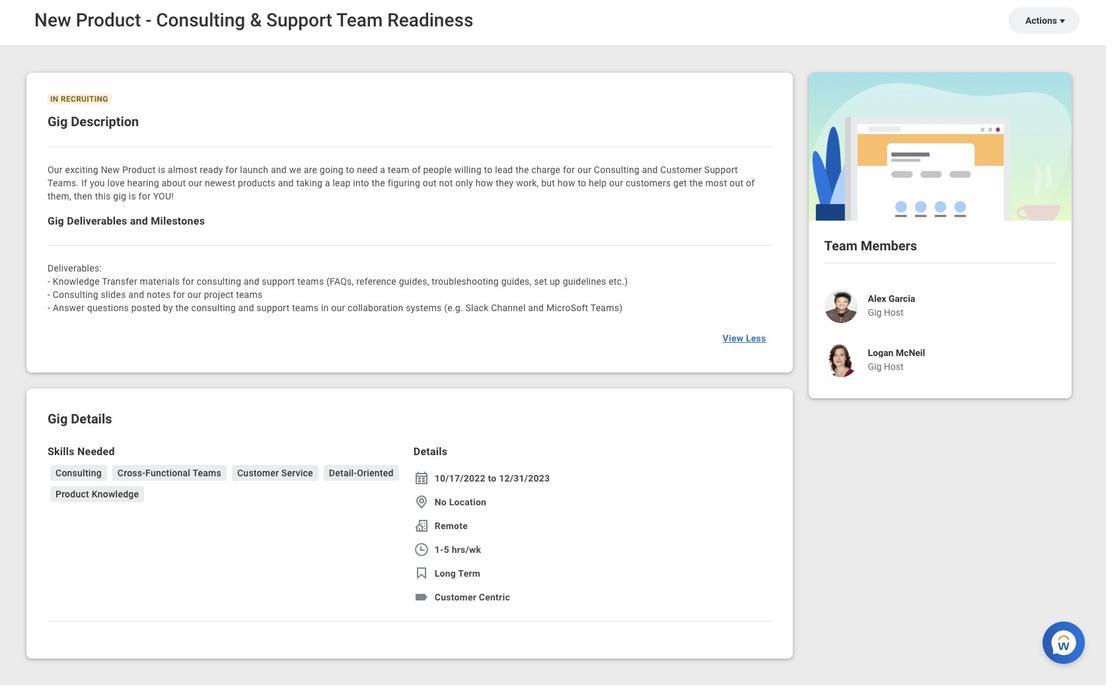 Task type: vqa. For each thing, say whether or not it's contained in the screenshot.
11th menu item from the top
no



Task type: describe. For each thing, give the bounding box(es) containing it.
detail-oriented
[[329, 468, 394, 479]]

consulting inside deliverables: - knowledge transfer materials for consulting and support teams (faqs, reference guides, troubleshooting guides, set up guidelines etc.) - consulting slides and notes for our project teams - answer questions posted by the consulting and support teams in our collaboration systems (e.g. slack channel and microsoft teams)
[[53, 290, 98, 300]]

5
[[444, 545, 450, 555]]

teams
[[193, 468, 221, 479]]

for right notes at the left of page
[[173, 290, 185, 300]]

customer centric
[[435, 592, 510, 603]]

going
[[320, 165, 344, 175]]

0 horizontal spatial is
[[129, 191, 136, 202]]

knowledge inside button
[[92, 489, 139, 500]]

1-
[[435, 545, 444, 555]]

troubleshooting
[[432, 276, 499, 287]]

long
[[435, 569, 456, 579]]

you
[[90, 178, 105, 188]]

detail-
[[329, 468, 357, 479]]

team
[[825, 238, 858, 254]]

gig inside the logan mcneil gig host
[[868, 362, 882, 372]]

reference
[[356, 276, 397, 287]]

1 vertical spatial teams
[[236, 290, 263, 300]]

gig for gig description
[[48, 114, 68, 130]]

customer service
[[237, 468, 313, 479]]

our up help in the top of the page
[[578, 165, 592, 175]]

category image
[[414, 590, 430, 606]]

long term
[[435, 569, 481, 579]]

posted
[[131, 303, 161, 313]]

we
[[289, 165, 302, 175]]

3 - from the top
[[48, 303, 50, 313]]

service
[[281, 468, 313, 479]]

2 vertical spatial teams
[[292, 303, 319, 313]]

they
[[496, 178, 514, 188]]

10/17/2022 to 12/31/2023
[[435, 473, 550, 484]]

this
[[95, 191, 111, 202]]

only
[[456, 178, 473, 188]]

to left 'lead'
[[484, 165, 493, 175]]

for up newest
[[226, 165, 238, 175]]

gig
[[113, 191, 126, 202]]

in recruiting
[[50, 95, 108, 104]]

view less
[[723, 333, 767, 344]]

lead
[[495, 165, 513, 175]]

1 vertical spatial consulting
[[191, 303, 236, 313]]

caret down image
[[1058, 16, 1068, 26]]

transfer
[[102, 276, 137, 287]]

are
[[304, 165, 317, 175]]

functional
[[146, 468, 190, 479]]

members
[[861, 238, 918, 254]]

charge
[[532, 165, 561, 175]]

1 horizontal spatial is
[[158, 165, 166, 175]]

actions
[[1026, 15, 1058, 26]]

the up 'work,'
[[516, 165, 529, 175]]

consulting inside our exciting new product is almost ready for launch and we are going to need a team of people willing to lead the charge for our consulting and customer support teams. if you love hearing about our newest products and taking a leap into the figuring out not only how they work, but how to help our customers get the most out of them, then this gig is for you!
[[594, 165, 640, 175]]

less
[[746, 333, 767, 344]]

product inside our exciting new product is almost ready for launch and we are going to need a team of people willing to lead the charge for our consulting and customer support teams. if you love hearing about our newest products and taking a leap into the figuring out not only how they work, but how to help our customers get the most out of them, then this gig is for you!
[[122, 165, 156, 175]]

2 guides, from the left
[[502, 276, 532, 287]]

0 vertical spatial consulting
[[197, 276, 241, 287]]

cross-functional teams
[[118, 468, 221, 479]]

logan
[[868, 348, 894, 358]]

0 vertical spatial details
[[71, 411, 112, 427]]

deliverables: - knowledge transfer materials for consulting and support teams (faqs, reference guides, troubleshooting guides, set up guidelines etc.) - consulting slides and notes for our project teams - answer questions posted by the consulting and support teams in our collaboration systems (e.g. slack channel and microsoft teams)
[[48, 263, 628, 313]]

need
[[357, 165, 378, 175]]

customer for customer centric
[[435, 592, 477, 603]]

channel
[[491, 303, 526, 313]]

teams)
[[591, 303, 623, 313]]

into
[[353, 178, 369, 188]]

1 - from the top
[[48, 276, 50, 287]]

questions
[[87, 303, 129, 313]]

gig inside alex garcia gig host
[[868, 308, 882, 318]]

answer
[[53, 303, 85, 313]]

the right get
[[690, 178, 703, 188]]

product inside button
[[56, 489, 89, 500]]

1 horizontal spatial of
[[746, 178, 755, 188]]

description
[[71, 114, 139, 130]]

in
[[50, 95, 59, 104]]

almost
[[168, 165, 197, 175]]

for right materials
[[182, 276, 194, 287]]

1 vertical spatial a
[[325, 178, 330, 188]]

view
[[723, 333, 744, 344]]

1 horizontal spatial a
[[380, 165, 386, 175]]

teams.
[[48, 178, 79, 188]]

etc.)
[[609, 276, 628, 287]]

0 vertical spatial teams
[[298, 276, 324, 287]]

to left help in the top of the page
[[578, 178, 587, 188]]

get
[[674, 178, 687, 188]]

if
[[81, 178, 87, 188]]

consulting button
[[50, 465, 107, 481]]

support
[[705, 165, 738, 175]]

skills needed
[[48, 446, 115, 458]]

recruiting
[[61, 95, 108, 104]]

expected availability image
[[414, 542, 430, 558]]

about
[[162, 178, 186, 188]]

expected availability image
[[414, 542, 430, 558]]

staffing image
[[414, 518, 430, 534]]

term
[[458, 569, 481, 579]]

0 vertical spatial support
[[262, 276, 295, 287]]

2 - from the top
[[48, 290, 50, 300]]

host for mcneil
[[884, 362, 904, 372]]

alex garcia link
[[868, 294, 916, 304]]

1 guides, from the left
[[399, 276, 429, 287]]

project
[[204, 290, 234, 300]]

not
[[439, 178, 453, 188]]

product knowledge button
[[50, 487, 144, 502]]

the inside deliverables: - knowledge transfer materials for consulting and support teams (faqs, reference guides, troubleshooting guides, set up guidelines etc.) - consulting slides and notes for our project teams - answer questions posted by the consulting and support teams in our collaboration systems (e.g. slack channel and microsoft teams)
[[175, 303, 189, 313]]

team
[[388, 165, 410, 175]]

microsoft
[[547, 303, 589, 313]]

systems
[[406, 303, 442, 313]]

gig for gig deliverables and milestones
[[48, 215, 64, 227]]

mcneil
[[896, 348, 926, 358]]

gig deliverables and milestones
[[48, 215, 205, 227]]

our exciting new product is almost ready for launch and we are going to need a team of people willing to lead the charge for our consulting and customer support teams. if you love hearing about our newest products and taking a leap into the figuring out not only how they work, but how to help our customers get the most out of them, then this gig is for you!
[[48, 165, 758, 202]]

launch
[[240, 165, 269, 175]]

view less button
[[718, 325, 772, 352]]

up
[[550, 276, 561, 287]]



Task type: locate. For each thing, give the bounding box(es) containing it.
host for garcia
[[884, 308, 904, 318]]

detail-oriented button
[[324, 465, 399, 481]]

teams left in
[[292, 303, 319, 313]]

newest
[[205, 178, 236, 188]]

gig details
[[48, 411, 112, 427]]

our right in
[[331, 303, 345, 313]]

0 horizontal spatial out
[[423, 178, 437, 188]]

for down "hearing"
[[139, 191, 151, 202]]

(faqs,
[[327, 276, 354, 287]]

customer up get
[[661, 165, 702, 175]]

2 vertical spatial customer
[[435, 592, 477, 603]]

remote
[[435, 521, 468, 532]]

team members
[[825, 238, 918, 254]]

customer inside our exciting new product is almost ready for launch and we are going to need a team of people willing to lead the charge for our consulting and customer support teams. if you love hearing about our newest products and taking a leap into the figuring out not only how they work, but how to help our customers get the most out of them, then this gig is for you!
[[661, 165, 702, 175]]

a right need
[[380, 165, 386, 175]]

gig illustration image
[[809, 73, 1072, 221]]

set
[[534, 276, 548, 287]]

gig down logan
[[868, 362, 882, 372]]

to up leap
[[346, 165, 355, 175]]

them,
[[48, 191, 71, 202]]

love
[[107, 178, 125, 188]]

collaboration
[[348, 303, 404, 313]]

start date to end date image
[[414, 471, 430, 487]]

1 horizontal spatial product
[[122, 165, 156, 175]]

deliverables
[[67, 215, 127, 227]]

2 out from the left
[[730, 178, 744, 188]]

no
[[435, 497, 447, 508]]

1 host from the top
[[884, 308, 904, 318]]

knowledge
[[53, 276, 100, 287], [92, 489, 139, 500]]

then
[[74, 191, 93, 202]]

is right gig
[[129, 191, 136, 202]]

of
[[412, 165, 421, 175], [746, 178, 755, 188]]

garcia
[[889, 294, 916, 304]]

the right by
[[175, 303, 189, 313]]

1 vertical spatial details
[[414, 446, 448, 458]]

consulting up answer
[[53, 290, 98, 300]]

alex
[[868, 294, 887, 304]]

1 vertical spatial product
[[56, 489, 89, 500]]

gig down in
[[48, 114, 68, 130]]

1 vertical spatial support
[[257, 303, 290, 313]]

1 horizontal spatial guides,
[[502, 276, 532, 287]]

materials
[[140, 276, 180, 287]]

consulting inside button
[[56, 468, 102, 479]]

you!
[[153, 191, 174, 202]]

guides,
[[399, 276, 429, 287], [502, 276, 532, 287]]

knowledge down deliverables:
[[53, 276, 100, 287]]

support left (faqs,
[[262, 276, 295, 287]]

host down alex garcia link
[[884, 308, 904, 318]]

10/17/2022
[[435, 473, 486, 484]]

most
[[706, 178, 728, 188]]

0 vertical spatial customer
[[661, 165, 702, 175]]

out
[[423, 178, 437, 188], [730, 178, 744, 188]]

guides, left the set
[[502, 276, 532, 287]]

gig down alex
[[868, 308, 882, 318]]

gig
[[48, 114, 68, 130], [48, 215, 64, 227], [868, 308, 882, 318], [868, 362, 882, 372], [48, 411, 68, 427]]

our right help in the top of the page
[[610, 178, 624, 188]]

our left project
[[188, 290, 202, 300]]

host down logan mcneil link
[[884, 362, 904, 372]]

1 vertical spatial of
[[746, 178, 755, 188]]

people
[[423, 165, 452, 175]]

1 vertical spatial host
[[884, 362, 904, 372]]

staffing image
[[414, 518, 430, 534]]

0 horizontal spatial details
[[71, 411, 112, 427]]

customer inside button
[[237, 468, 279, 479]]

the down need
[[372, 178, 385, 188]]

a
[[380, 165, 386, 175], [325, 178, 330, 188]]

willing
[[454, 165, 482, 175]]

1 horizontal spatial details
[[414, 446, 448, 458]]

location image
[[414, 494, 430, 510]]

host inside alex garcia gig host
[[884, 308, 904, 318]]

exciting
[[65, 165, 98, 175]]

gig down them,
[[48, 215, 64, 227]]

for right charge
[[563, 165, 575, 175]]

is up about
[[158, 165, 166, 175]]

teams left (faqs,
[[298, 276, 324, 287]]

consulting
[[197, 276, 241, 287], [191, 303, 236, 313]]

1 vertical spatial -
[[48, 290, 50, 300]]

out down people
[[423, 178, 437, 188]]

consulting up project
[[197, 276, 241, 287]]

no location
[[435, 497, 487, 508]]

consulting down skills needed
[[56, 468, 102, 479]]

deliverables:
[[48, 263, 102, 274]]

is
[[158, 165, 166, 175], [129, 191, 136, 202]]

0 vertical spatial host
[[884, 308, 904, 318]]

location image
[[414, 494, 430, 510]]

0 vertical spatial knowledge
[[53, 276, 100, 287]]

to right 10/17/2022
[[488, 473, 497, 484]]

2 vertical spatial -
[[48, 303, 50, 313]]

our
[[48, 165, 63, 175]]

product up "hearing"
[[122, 165, 156, 175]]

a down going
[[325, 178, 330, 188]]

2 horizontal spatial customer
[[661, 165, 702, 175]]

cross-functional teams button
[[112, 465, 227, 481]]

of right most
[[746, 178, 755, 188]]

start date to end date image
[[414, 471, 430, 487]]

cross-
[[118, 468, 146, 479]]

0 horizontal spatial of
[[412, 165, 421, 175]]

figuring
[[388, 178, 421, 188]]

consulting down project
[[191, 303, 236, 313]]

0 vertical spatial of
[[412, 165, 421, 175]]

knowledge down cross-
[[92, 489, 139, 500]]

teams right project
[[236, 290, 263, 300]]

0 horizontal spatial how
[[476, 178, 494, 188]]

work,
[[516, 178, 539, 188]]

0 horizontal spatial product
[[56, 489, 89, 500]]

1 how from the left
[[476, 178, 494, 188]]

how
[[476, 178, 494, 188], [558, 178, 576, 188]]

details
[[71, 411, 112, 427], [414, 446, 448, 458]]

taking
[[296, 178, 323, 188]]

1 horizontal spatial customer
[[435, 592, 477, 603]]

0 vertical spatial consulting
[[594, 165, 640, 175]]

skills
[[48, 446, 75, 458]]

logan mcneil link
[[868, 348, 926, 358]]

12/31/2023
[[499, 473, 550, 484]]

notes
[[147, 290, 171, 300]]

2 host from the top
[[884, 362, 904, 372]]

milestones
[[151, 215, 205, 227]]

customer service button
[[232, 465, 319, 481]]

1 out from the left
[[423, 178, 437, 188]]

centric
[[479, 592, 510, 603]]

ready
[[200, 165, 223, 175]]

product knowledge
[[56, 489, 139, 500]]

(e.g.
[[444, 303, 463, 313]]

type image
[[414, 566, 430, 582], [414, 566, 430, 582]]

1 vertical spatial consulting
[[53, 290, 98, 300]]

0 horizontal spatial customer
[[237, 468, 279, 479]]

1 vertical spatial customer
[[237, 468, 279, 479]]

knowledge inside deliverables: - knowledge transfer materials for consulting and support teams (faqs, reference guides, troubleshooting guides, set up guidelines etc.) - consulting slides and notes for our project teams - answer questions posted by the consulting and support teams in our collaboration systems (e.g. slack channel and microsoft teams)
[[53, 276, 100, 287]]

gig for gig details
[[48, 411, 68, 427]]

1 vertical spatial is
[[129, 191, 136, 202]]

0 vertical spatial product
[[122, 165, 156, 175]]

customers
[[626, 178, 671, 188]]

1 vertical spatial knowledge
[[92, 489, 139, 500]]

consulting
[[594, 165, 640, 175], [53, 290, 98, 300], [56, 468, 102, 479]]

2 how from the left
[[558, 178, 576, 188]]

hrs/wk
[[452, 545, 481, 555]]

0 vertical spatial -
[[48, 276, 50, 287]]

how right but
[[558, 178, 576, 188]]

leap
[[333, 178, 351, 188]]

0 vertical spatial a
[[380, 165, 386, 175]]

hearing
[[127, 178, 159, 188]]

in
[[321, 303, 329, 313]]

details up needed
[[71, 411, 112, 427]]

product down "consulting" button
[[56, 489, 89, 500]]

1 horizontal spatial how
[[558, 178, 576, 188]]

0 vertical spatial is
[[158, 165, 166, 175]]

2 vertical spatial consulting
[[56, 468, 102, 479]]

our down almost
[[188, 178, 202, 188]]

0 horizontal spatial a
[[325, 178, 330, 188]]

product
[[122, 165, 156, 175], [56, 489, 89, 500]]

guidelines
[[563, 276, 607, 287]]

customer for customer service
[[237, 468, 279, 479]]

the
[[516, 165, 529, 175], [372, 178, 385, 188], [690, 178, 703, 188], [175, 303, 189, 313]]

1 horizontal spatial out
[[730, 178, 744, 188]]

out right most
[[730, 178, 744, 188]]

gig up skills
[[48, 411, 68, 427]]

new
[[101, 165, 120, 175]]

details up start date to end date image
[[414, 446, 448, 458]]

-
[[48, 276, 50, 287], [48, 290, 50, 300], [48, 303, 50, 313]]

oriented
[[357, 468, 394, 479]]

support left in
[[257, 303, 290, 313]]

for
[[226, 165, 238, 175], [563, 165, 575, 175], [139, 191, 151, 202], [182, 276, 194, 287], [173, 290, 185, 300]]

of right team
[[412, 165, 421, 175]]

0 horizontal spatial guides,
[[399, 276, 429, 287]]

slides
[[101, 290, 126, 300]]

customer left service
[[237, 468, 279, 479]]

how right the only
[[476, 178, 494, 188]]

customer down the long term
[[435, 592, 477, 603]]

help
[[589, 178, 607, 188]]

slack
[[466, 303, 489, 313]]

to
[[346, 165, 355, 175], [484, 165, 493, 175], [578, 178, 587, 188], [488, 473, 497, 484]]

consulting up help in the top of the page
[[594, 165, 640, 175]]

guides, up systems in the left top of the page
[[399, 276, 429, 287]]

category image
[[414, 590, 430, 606]]

but
[[542, 178, 555, 188]]

host inside the logan mcneil gig host
[[884, 362, 904, 372]]



